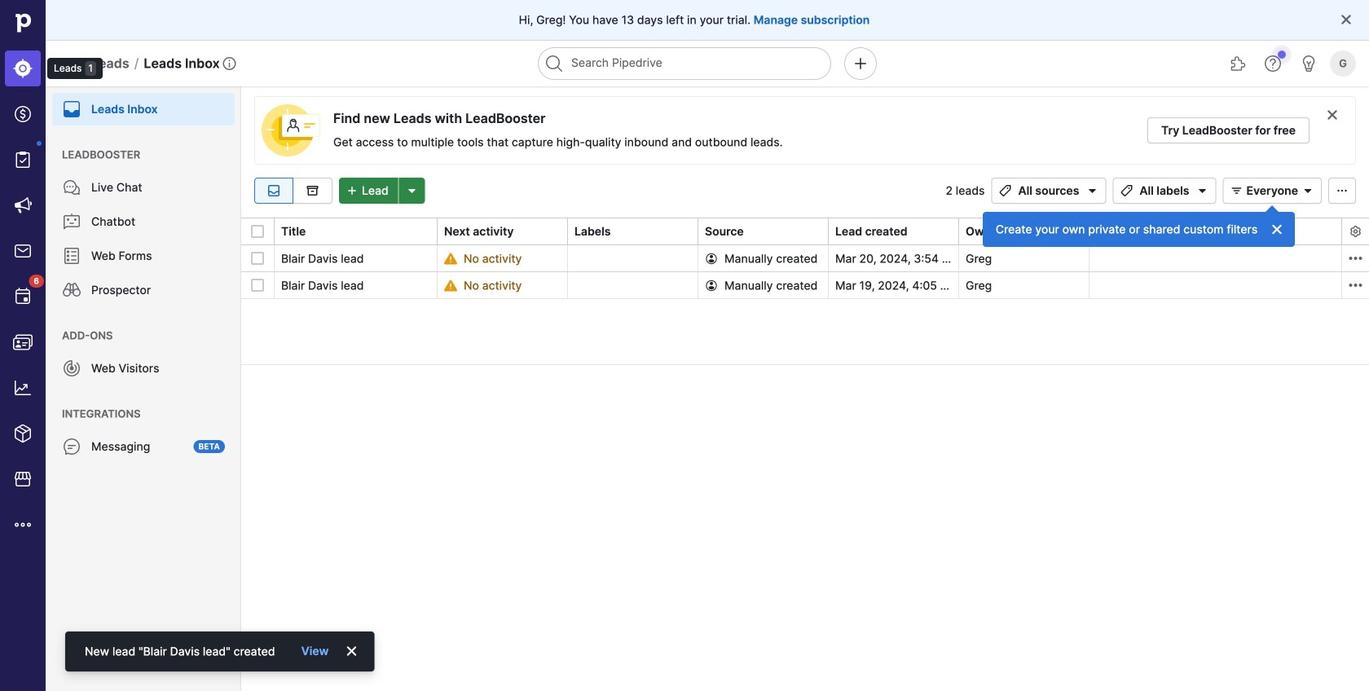 Task type: vqa. For each thing, say whether or not it's contained in the screenshot.
color primary inverted icon
yes



Task type: describe. For each thing, give the bounding box(es) containing it.
2 row from the top
[[241, 271, 1369, 299]]

color primary inverted image
[[1271, 223, 1284, 236]]

menu for close icon
[[0, 0, 103, 691]]

menu for color secondary icon to the top
[[46, 86, 241, 691]]

add lead options image
[[402, 184, 422, 197]]

leads image
[[13, 59, 33, 78]]

add lead element
[[339, 178, 425, 204]]

products image
[[13, 424, 33, 443]]

close image
[[345, 645, 358, 658]]

info image
[[223, 57, 236, 70]]

0 vertical spatial color secondary image
[[1349, 225, 1362, 238]]

marketplace image
[[13, 469, 33, 489]]

sales inbox image
[[13, 241, 33, 261]]

quick add image
[[851, 54, 870, 73]]

color warning image
[[444, 279, 457, 292]]

menu toggle image
[[62, 54, 81, 73]]

deals image
[[13, 104, 33, 124]]

more image
[[13, 515, 33, 535]]

campaigns image
[[13, 196, 33, 215]]



Task type: locate. For each thing, give the bounding box(es) containing it.
color secondary image
[[1326, 108, 1339, 121], [1346, 249, 1365, 268]]

0 horizontal spatial color secondary image
[[1326, 108, 1339, 121]]

1 vertical spatial color secondary image
[[1346, 275, 1365, 295]]

color warning image
[[444, 252, 457, 265]]

row
[[241, 245, 1369, 272], [241, 271, 1369, 299]]

insights image
[[13, 378, 33, 398]]

0 vertical spatial color secondary image
[[1326, 108, 1339, 121]]

color undefined image right the campaigns icon
[[62, 178, 81, 197]]

menu
[[0, 0, 103, 691], [46, 86, 241, 691]]

1 vertical spatial color secondary image
[[1346, 249, 1365, 268]]

0 vertical spatial color undefined image
[[13, 150, 33, 170]]

Search Pipedrive field
[[538, 47, 831, 80]]

grid
[[241, 217, 1369, 691]]

contacts image
[[13, 333, 33, 352]]

color secondary image
[[1349, 225, 1362, 238], [1346, 275, 1365, 295]]

inbox image
[[264, 184, 284, 197]]

1 row from the top
[[241, 245, 1369, 272]]

2 vertical spatial color undefined image
[[62, 246, 81, 266]]

color undefined image right "sales inbox" icon
[[62, 246, 81, 266]]

color undefined image
[[13, 150, 33, 170], [62, 178, 81, 197], [62, 246, 81, 266]]

home image
[[11, 11, 35, 35]]

1 horizontal spatial color secondary image
[[1346, 249, 1365, 268]]

color undefined image
[[62, 99, 81, 119], [62, 212, 81, 231], [62, 280, 81, 300], [13, 287, 33, 306], [62, 359, 81, 378], [62, 437, 81, 456]]

archive image
[[303, 184, 322, 197]]

color undefined image up the campaigns icon
[[13, 150, 33, 170]]

sales assistant image
[[1299, 54, 1319, 73]]

color primary image
[[342, 184, 362, 197], [995, 184, 1015, 197], [1083, 184, 1102, 197], [1227, 184, 1246, 197], [251, 252, 264, 265], [705, 279, 718, 292]]

menu item
[[0, 46, 46, 91], [46, 86, 241, 126]]

1 vertical spatial color undefined image
[[62, 178, 81, 197]]

quick help image
[[1263, 54, 1283, 73]]

color primary image
[[1340, 13, 1353, 26], [1117, 184, 1136, 197], [1193, 184, 1212, 197], [1298, 184, 1318, 197], [1332, 184, 1352, 197], [251, 225, 264, 238], [705, 252, 718, 265], [251, 279, 264, 292]]



